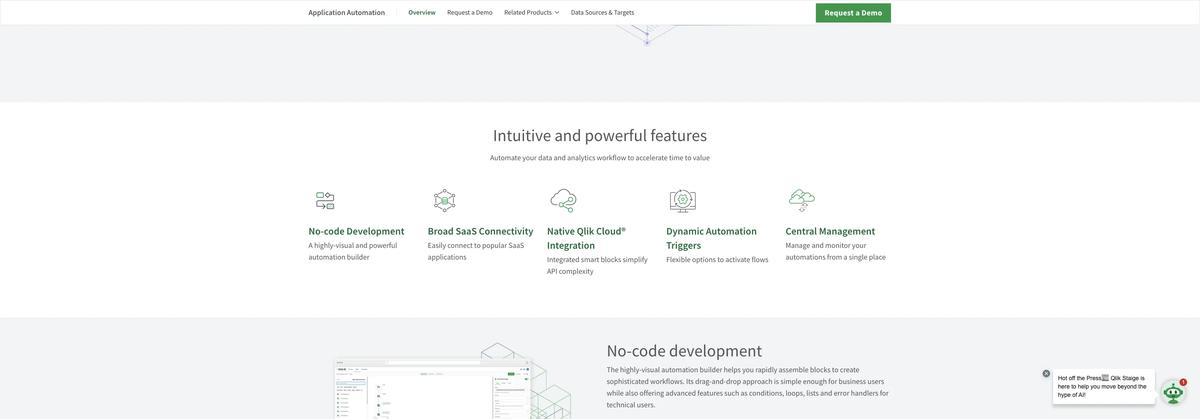 Task type: locate. For each thing, give the bounding box(es) containing it.
1 vertical spatial for
[[880, 389, 889, 398]]

and-
[[712, 377, 726, 387]]

blocks
[[601, 255, 621, 265], [810, 365, 831, 375]]

0 vertical spatial builder
[[347, 253, 370, 262]]

automation
[[347, 7, 385, 17], [706, 225, 757, 238]]

1 horizontal spatial a
[[844, 253, 848, 262]]

1 vertical spatial blocks
[[810, 365, 831, 375]]

blocks right the smart
[[601, 255, 621, 265]]

loops,
[[786, 389, 805, 398]]

builder
[[347, 253, 370, 262], [700, 365, 722, 375]]

request inside "application automation" menu bar
[[447, 8, 470, 17]]

builder up drag- at the bottom
[[700, 365, 722, 375]]

error
[[834, 389, 850, 398]]

0 vertical spatial blocks
[[601, 255, 621, 265]]

automation up activate
[[706, 225, 757, 238]]

code for development
[[324, 225, 345, 238]]

1 vertical spatial builder
[[700, 365, 722, 375]]

analytics
[[567, 153, 595, 163]]

to inside no-code development the highly-visual automation builder helps you rapidly assemble blocks to create sophisticated workflows. its drag-and-drop approach is simple enough for business users while also offering advanced features such as conditions, loops, lists and error handlers for technical users.
[[832, 365, 839, 375]]

automation inside no-code development the highly-visual automation builder helps you rapidly assemble blocks to create sophisticated workflows. its drag-and-drop approach is simple enough for business users while also offering advanced features such as conditions, loops, lists and error handlers for technical users.
[[662, 365, 698, 375]]

1 horizontal spatial saas
[[509, 241, 524, 251]]

place
[[869, 253, 886, 262]]

data sources & targets
[[571, 8, 634, 17]]

blocks up the enough
[[810, 365, 831, 375]]

saas
[[456, 225, 477, 238], [509, 241, 524, 251]]

no- for development
[[309, 225, 324, 238]]

easily
[[428, 241, 446, 251]]

1 horizontal spatial powerful
[[585, 125, 647, 146]]

automation for dynamic
[[706, 225, 757, 238]]

no- up a
[[309, 225, 324, 238]]

highly- inside no-code development the highly-visual automation builder helps you rapidly assemble blocks to create sophisticated workflows. its drag-and-drop approach is simple enough for business users while also offering advanced features such as conditions, loops, lists and error handlers for technical users.
[[620, 365, 642, 375]]

0 horizontal spatial visual
[[336, 241, 354, 251]]

1 horizontal spatial request a demo link
[[816, 3, 891, 23]]

0 horizontal spatial no-
[[309, 225, 324, 238]]

0 vertical spatial visual
[[336, 241, 354, 251]]

1 vertical spatial features
[[698, 389, 723, 398]]

powerful up workflow
[[585, 125, 647, 146]]

1 vertical spatial automation
[[706, 225, 757, 238]]

and up automations
[[812, 241, 824, 251]]

demo inside "application automation" menu bar
[[476, 8, 493, 17]]

0 horizontal spatial a
[[471, 8, 475, 17]]

0 vertical spatial for
[[829, 377, 837, 387]]

0 horizontal spatial request
[[447, 8, 470, 17]]

for down users at the bottom right
[[880, 389, 889, 398]]

code for development
[[632, 340, 666, 362]]

0 horizontal spatial request a demo link
[[447, 3, 493, 23]]

0 horizontal spatial highly-
[[314, 241, 336, 251]]

0 vertical spatial your
[[523, 153, 537, 163]]

code up workflows.
[[632, 340, 666, 362]]

1 horizontal spatial automation
[[706, 225, 757, 238]]

1 vertical spatial automation
[[662, 365, 698, 375]]

0 horizontal spatial for
[[829, 377, 837, 387]]

code
[[324, 225, 345, 238], [632, 340, 666, 362]]

no- inside no-code development a highly-visual and powerful automation builder
[[309, 225, 324, 238]]

1 vertical spatial your
[[852, 241, 867, 251]]

1 vertical spatial visual
[[642, 365, 660, 375]]

powerful down development
[[369, 241, 397, 251]]

your left data
[[523, 153, 537, 163]]

your up 'single'
[[852, 241, 867, 251]]

0 vertical spatial no-
[[309, 225, 324, 238]]

a inside menu bar
[[471, 8, 475, 17]]

0 horizontal spatial code
[[324, 225, 345, 238]]

0 vertical spatial highly-
[[314, 241, 336, 251]]

request a demo
[[825, 8, 883, 18], [447, 8, 493, 17]]

features
[[651, 125, 707, 146], [698, 389, 723, 398]]

monitor
[[825, 241, 851, 251]]

central management link
[[786, 225, 875, 238]]

blocks inside no-code development the highly-visual automation builder helps you rapidly assemble blocks to create sophisticated workflows. its drag-and-drop approach is simple enough for business users while also offering advanced features such as conditions, loops, lists and error handlers for technical users.
[[810, 365, 831, 375]]

saas down connectivity
[[509, 241, 524, 251]]

a
[[856, 8, 860, 18], [471, 8, 475, 17], [844, 253, 848, 262]]

overview link
[[409, 3, 436, 23]]

and right lists
[[820, 389, 833, 398]]

and right data
[[554, 153, 566, 163]]

no-
[[309, 225, 324, 238], [607, 340, 632, 362]]

1 horizontal spatial blocks
[[810, 365, 831, 375]]

no- inside no-code development the highly-visual automation builder helps you rapidly assemble blocks to create sophisticated workflows. its drag-and-drop approach is simple enough for business users while also offering advanced features such as conditions, loops, lists and error handlers for technical users.
[[607, 340, 632, 362]]

code left development
[[324, 225, 345, 238]]

1 vertical spatial saas
[[509, 241, 524, 251]]

0 horizontal spatial automation
[[347, 7, 385, 17]]

&
[[609, 8, 613, 17]]

0 vertical spatial automation
[[347, 7, 385, 17]]

1 horizontal spatial builder
[[700, 365, 722, 375]]

automate your data and analytics workflow to accelerate time to value
[[490, 153, 710, 163]]

for up error
[[829, 377, 837, 387]]

to right workflow
[[628, 153, 634, 163]]

native qlik cloud® integration integrated smart blocks simplify api complexity
[[547, 225, 648, 277]]

your
[[523, 153, 537, 163], [852, 241, 867, 251]]

highly- right a
[[314, 241, 336, 251]]

complexity
[[559, 267, 594, 277]]

1 horizontal spatial visual
[[642, 365, 660, 375]]

code inside no-code development the highly-visual automation builder helps you rapidly assemble blocks to create sophisticated workflows. its drag-and-drop approach is simple enough for business users while also offering advanced features such as conditions, loops, lists and error handlers for technical users.
[[632, 340, 666, 362]]

builder down no-code development link
[[347, 253, 370, 262]]

0 horizontal spatial automation
[[309, 253, 346, 262]]

central management manage and monitor your automations from a single place
[[786, 225, 886, 262]]

accelerate
[[636, 153, 668, 163]]

highly-
[[314, 241, 336, 251], [620, 365, 642, 375]]

automation down a
[[309, 253, 346, 262]]

visual down no-code development link
[[336, 241, 354, 251]]

demo
[[862, 8, 883, 18], [476, 8, 493, 17]]

request a demo inside "application automation" menu bar
[[447, 8, 493, 17]]

0 horizontal spatial your
[[523, 153, 537, 163]]

features down drag- at the bottom
[[698, 389, 723, 398]]

as
[[741, 389, 748, 398]]

request a demo link
[[447, 3, 493, 23], [816, 3, 891, 23]]

and up analytics
[[555, 125, 581, 146]]

1 horizontal spatial your
[[852, 241, 867, 251]]

0 vertical spatial saas
[[456, 225, 477, 238]]

1 horizontal spatial highly-
[[620, 365, 642, 375]]

0 horizontal spatial request a demo
[[447, 8, 493, 17]]

highly- up sophisticated
[[620, 365, 642, 375]]

flows
[[752, 255, 769, 265]]

highly- for development
[[314, 241, 336, 251]]

code inside no-code development a highly-visual and powerful automation builder
[[324, 225, 345, 238]]

development
[[669, 340, 762, 362]]

automation inside no-code development a highly-visual and powerful automation builder
[[309, 253, 346, 262]]

features up time
[[651, 125, 707, 146]]

0 horizontal spatial powerful
[[369, 241, 397, 251]]

no- up the the
[[607, 340, 632, 362]]

automation inside dynamic automation triggers flexible options to activate flows
[[706, 225, 757, 238]]

1 horizontal spatial for
[[880, 389, 889, 398]]

a
[[309, 241, 313, 251]]

to left "create"
[[832, 365, 839, 375]]

rapidly
[[756, 365, 777, 375]]

sources
[[585, 8, 607, 17]]

broad saas connectivity link
[[428, 225, 533, 238]]

powerful
[[585, 125, 647, 146], [369, 241, 397, 251]]

1 vertical spatial code
[[632, 340, 666, 362]]

request
[[825, 8, 854, 18], [447, 8, 470, 17]]

data
[[538, 153, 552, 163]]

automation up its
[[662, 365, 698, 375]]

products
[[527, 8, 552, 17]]

the
[[607, 365, 619, 375]]

0 vertical spatial automation
[[309, 253, 346, 262]]

broad saas connectivity easily connect to popular saas applications
[[428, 225, 533, 262]]

powerful inside no-code development a highly-visual and powerful automation builder
[[369, 241, 397, 251]]

offering
[[640, 389, 664, 398]]

simple
[[781, 377, 802, 387]]

application automation - no code development image
[[309, 341, 594, 419]]

automate
[[490, 153, 521, 163]]

1 horizontal spatial automation
[[662, 365, 698, 375]]

0 horizontal spatial blocks
[[601, 255, 621, 265]]

to right options
[[718, 255, 724, 265]]

to down broad saas connectivity 'link'
[[474, 241, 481, 251]]

highly- inside no-code development a highly-visual and powerful automation builder
[[314, 241, 336, 251]]

data sources & targets link
[[571, 3, 634, 23]]

blocks inside 'native qlik cloud® integration integrated smart blocks simplify api complexity'
[[601, 255, 621, 265]]

intuitive
[[493, 125, 551, 146]]

and down no-code development link
[[356, 241, 368, 251]]

saas up connect
[[456, 225, 477, 238]]

1 vertical spatial powerful
[[369, 241, 397, 251]]

0 horizontal spatial builder
[[347, 253, 370, 262]]

workflow
[[597, 153, 626, 163]]

and
[[555, 125, 581, 146], [554, 153, 566, 163], [356, 241, 368, 251], [812, 241, 824, 251], [820, 389, 833, 398]]

0 vertical spatial powerful
[[585, 125, 647, 146]]

overview
[[409, 8, 436, 17]]

0 horizontal spatial demo
[[476, 8, 493, 17]]

1 horizontal spatial demo
[[862, 8, 883, 18]]

1 vertical spatial no-
[[607, 340, 632, 362]]

visual up workflows.
[[642, 365, 660, 375]]

and inside no-code development a highly-visual and powerful automation builder
[[356, 241, 368, 251]]

1 vertical spatial highly-
[[620, 365, 642, 375]]

intuitive and powerful features
[[493, 125, 707, 146]]

integration
[[547, 239, 595, 252]]

1 horizontal spatial no-
[[607, 340, 632, 362]]

cloud®
[[596, 225, 626, 238]]

0 vertical spatial code
[[324, 225, 345, 238]]

automation inside menu bar
[[347, 7, 385, 17]]

a inside the central management manage and monitor your automations from a single place
[[844, 253, 848, 262]]

visual inside no-code development the highly-visual automation builder helps you rapidly assemble blocks to create sophisticated workflows. its drag-and-drop approach is simple enough for business users while also offering advanced features such as conditions, loops, lists and error handlers for technical users.
[[642, 365, 660, 375]]

connectivity
[[479, 225, 533, 238]]

2 horizontal spatial a
[[856, 8, 860, 18]]

automation right application
[[347, 7, 385, 17]]

1 horizontal spatial code
[[632, 340, 666, 362]]

for
[[829, 377, 837, 387], [880, 389, 889, 398]]

and inside no-code development the highly-visual automation builder helps you rapidly assemble blocks to create sophisticated workflows. its drag-and-drop approach is simple enough for business users while also offering advanced features such as conditions, loops, lists and error handlers for technical users.
[[820, 389, 833, 398]]

builder inside no-code development a highly-visual and powerful automation builder
[[347, 253, 370, 262]]

visual inside no-code development a highly-visual and powerful automation builder
[[336, 241, 354, 251]]

you
[[742, 365, 754, 375]]



Task type: vqa. For each thing, say whether or not it's contained in the screenshot.
positioning
no



Task type: describe. For each thing, give the bounding box(es) containing it.
handlers
[[851, 389, 879, 398]]

application automation
[[309, 7, 385, 17]]

to inside broad saas connectivity easily connect to popular saas applications
[[474, 241, 481, 251]]

highly- for development
[[620, 365, 642, 375]]

to inside dynamic automation triggers flexible options to activate flows
[[718, 255, 724, 265]]

to right time
[[685, 153, 692, 163]]

api
[[547, 267, 558, 277]]

native qlik cloud® integration link
[[547, 225, 626, 252]]

create
[[840, 365, 860, 375]]

dynamic
[[667, 225, 704, 238]]

helps
[[724, 365, 741, 375]]

workflows.
[[650, 377, 685, 387]]

technical
[[607, 401, 636, 410]]

1 horizontal spatial request
[[825, 8, 854, 18]]

time
[[669, 153, 684, 163]]

activate
[[726, 255, 750, 265]]

no- for development
[[607, 340, 632, 362]]

triggers
[[667, 239, 701, 252]]

development
[[347, 225, 405, 238]]

its
[[686, 377, 694, 387]]

single
[[849, 253, 868, 262]]

related products
[[504, 8, 552, 17]]

approach
[[743, 377, 773, 387]]

business
[[839, 377, 866, 387]]

popular
[[482, 241, 507, 251]]

automations
[[786, 253, 826, 262]]

drag-
[[695, 377, 712, 387]]

smart
[[581, 255, 599, 265]]

is
[[774, 377, 779, 387]]

flexible
[[667, 255, 691, 265]]

enough
[[803, 377, 827, 387]]

related products link
[[504, 3, 559, 23]]

your inside the central management manage and monitor your automations from a single place
[[852, 241, 867, 251]]

assemble
[[779, 365, 809, 375]]

builder inside no-code development the highly-visual automation builder helps you rapidly assemble blocks to create sophisticated workflows. its drag-and-drop approach is simple enough for business users while also offering advanced features such as conditions, loops, lists and error handlers for technical users.
[[700, 365, 722, 375]]

such
[[725, 389, 739, 398]]

0 horizontal spatial saas
[[456, 225, 477, 238]]

qlik
[[577, 225, 594, 238]]

automation for application
[[347, 7, 385, 17]]

dynamic automation triggers flexible options to activate flows
[[667, 225, 769, 265]]

data
[[571, 8, 584, 17]]

0 vertical spatial features
[[651, 125, 707, 146]]

application automation menu bar
[[309, 3, 646, 23]]

no-code development the highly-visual automation builder helps you rapidly assemble blocks to create sophisticated workflows. its drag-and-drop approach is simple enough for business users while also offering advanced features such as conditions, loops, lists and error handlers for technical users.
[[607, 340, 889, 410]]

no-code development link
[[309, 225, 405, 238]]

1 horizontal spatial request a demo
[[825, 8, 883, 18]]

integrated
[[547, 255, 580, 265]]

advanced
[[666, 389, 696, 398]]

options
[[692, 255, 716, 265]]

targets
[[614, 8, 634, 17]]

users
[[868, 377, 884, 387]]

visual for development
[[642, 365, 660, 375]]

features inside no-code development the highly-visual automation builder helps you rapidly assemble blocks to create sophisticated workflows. its drag-and-drop approach is simple enough for business users while also offering advanced features such as conditions, loops, lists and error handlers for technical users.
[[698, 389, 723, 398]]

connect
[[448, 241, 473, 251]]

dynamic automation triggers link
[[667, 225, 757, 252]]

broad
[[428, 225, 454, 238]]

from
[[827, 253, 842, 262]]

visual for development
[[336, 241, 354, 251]]

central
[[786, 225, 817, 238]]

related
[[504, 8, 526, 17]]

manage
[[786, 241, 810, 251]]

simplify
[[623, 255, 648, 265]]

sophisticated
[[607, 377, 649, 387]]

lists
[[807, 389, 819, 398]]

value
[[693, 153, 710, 163]]

no-code development a highly-visual and powerful automation builder
[[309, 225, 405, 262]]

management
[[819, 225, 875, 238]]

while
[[607, 389, 624, 398]]

also
[[625, 389, 638, 398]]

native
[[547, 225, 575, 238]]

users.
[[637, 401, 656, 410]]

conditions,
[[749, 389, 784, 398]]

application
[[309, 7, 346, 17]]

applications
[[428, 253, 467, 262]]

drop
[[726, 377, 741, 387]]

and inside the central management manage and monitor your automations from a single place
[[812, 241, 824, 251]]



